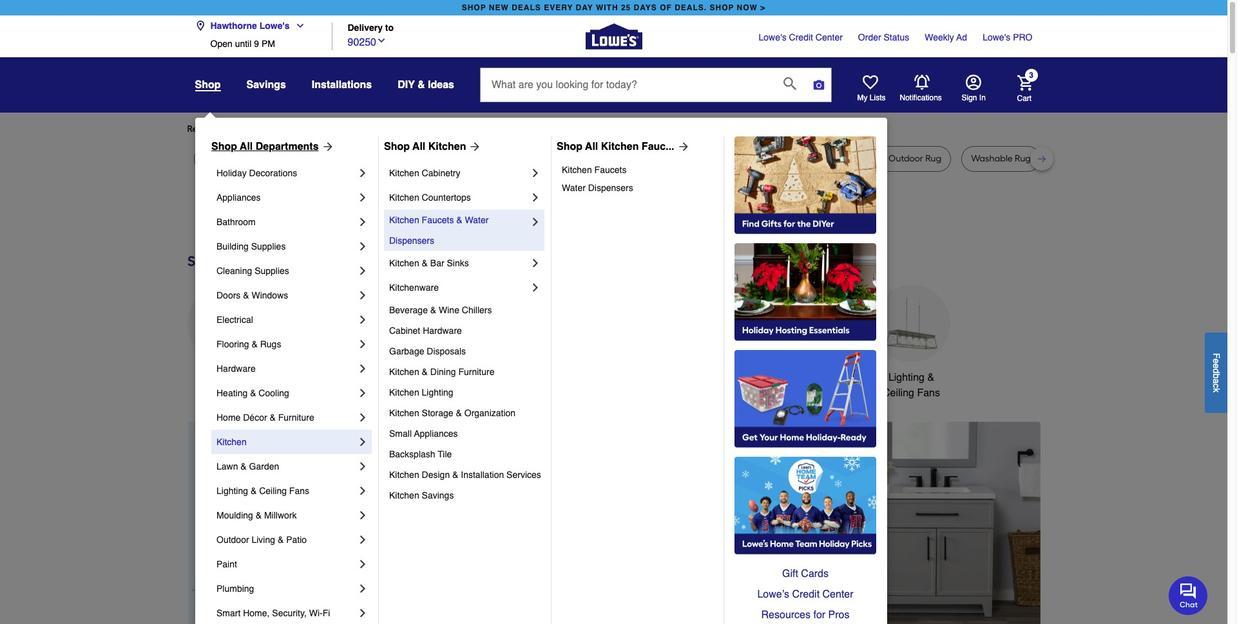 Task type: describe. For each thing, give the bounding box(es) containing it.
1 rug from the left
[[203, 153, 219, 164]]

for for suggestions
[[405, 124, 417, 135]]

pm
[[262, 39, 275, 49]]

camera image
[[812, 79, 825, 91]]

chevron down image
[[290, 21, 305, 31]]

9 rug from the left
[[1015, 153, 1031, 164]]

chevron right image for kitchen & bar sinks
[[529, 257, 542, 270]]

tile
[[438, 450, 452, 460]]

lowe's home improvement account image
[[966, 75, 981, 90]]

& inside kitchen faucets & water dispensers
[[456, 215, 462, 226]]

lowe's pro
[[983, 32, 1033, 43]]

garbage
[[389, 347, 424, 357]]

sinks
[[447, 258, 469, 269]]

chillers
[[462, 305, 492, 316]]

home,
[[243, 609, 270, 619]]

chevron right image for doors & windows
[[356, 289, 369, 302]]

christmas decorations
[[394, 372, 449, 399]]

heating
[[216, 389, 248, 399]]

appliances button
[[187, 285, 264, 386]]

my
[[857, 93, 868, 102]]

water dispensers link
[[562, 179, 715, 197]]

décor
[[243, 413, 267, 423]]

status
[[884, 32, 909, 43]]

patio
[[286, 535, 307, 546]]

chevron right image for home décor & furniture
[[356, 412, 369, 425]]

of
[[660, 3, 672, 12]]

chevron right image for kitchen
[[356, 436, 369, 449]]

ideas
[[428, 79, 454, 91]]

>
[[760, 3, 766, 12]]

kitchen for kitchen countertops link
[[389, 193, 419, 203]]

until
[[235, 39, 251, 49]]

wi-
[[309, 609, 323, 619]]

small appliances link
[[389, 424, 542, 445]]

appliances link
[[216, 186, 356, 210]]

lighting inside lighting & ceiling fans
[[888, 372, 925, 384]]

arrow right image
[[319, 140, 334, 153]]

resources
[[761, 610, 811, 622]]

cabinetry
[[422, 168, 460, 178]]

5x8
[[222, 153, 236, 164]]

3
[[1029, 71, 1033, 80]]

scroll to item #4 image
[[755, 623, 789, 625]]

chevron right image for electrical
[[356, 314, 369, 327]]

kitchen & dining furniture
[[389, 367, 494, 378]]

chevron down image
[[376, 35, 387, 45]]

wine
[[439, 305, 459, 316]]

7 rug from the left
[[814, 153, 830, 164]]

center for lowe's credit center
[[816, 32, 843, 43]]

dining
[[430, 367, 456, 378]]

building supplies link
[[216, 235, 356, 259]]

d
[[1211, 369, 1222, 374]]

chevron right image for lighting & ceiling fans
[[356, 485, 369, 498]]

1 vertical spatial lighting & ceiling fans
[[216, 486, 309, 497]]

shop all kitchen
[[384, 141, 466, 153]]

search image
[[783, 77, 796, 90]]

installations button
[[312, 73, 372, 97]]

pros
[[828, 610, 850, 622]]

90250 button
[[348, 33, 387, 50]]

moulding & millwork link
[[216, 504, 356, 528]]

center for lowe's credit center
[[822, 590, 853, 601]]

4 rug from the left
[[351, 153, 367, 164]]

smart for smart home
[[785, 372, 812, 384]]

ceiling inside lighting & ceiling fans
[[883, 388, 914, 399]]

bathroom inside button
[[693, 372, 738, 384]]

area rug
[[329, 153, 367, 164]]

garbage disposals
[[389, 347, 466, 357]]

chevron right image for outdoor living & patio
[[356, 534, 369, 547]]

chevron right image for heating & cooling
[[356, 387, 369, 400]]

0 vertical spatial savings
[[246, 79, 286, 91]]

diy
[[398, 79, 415, 91]]

chevron right image for paint
[[356, 559, 369, 572]]

all for shop all kitchen
[[412, 141, 425, 153]]

water inside 'water dispensers' 'link'
[[562, 183, 586, 193]]

kitchen lighting link
[[389, 383, 542, 403]]

lowe's credit center
[[759, 32, 843, 43]]

faucets for kitchen faucets "link"
[[594, 165, 627, 175]]

gift cards
[[782, 569, 829, 581]]

kitchen lighting
[[389, 388, 453, 398]]

electrical
[[216, 315, 253, 325]]

supplies for building supplies
[[251, 242, 286, 252]]

kitchen & bar sinks link
[[389, 251, 529, 276]]

chevron right image for flooring & rugs
[[356, 338, 369, 351]]

0 horizontal spatial bathroom
[[216, 217, 256, 227]]

hawthorne lowe's button
[[195, 13, 310, 39]]

chevron right image for appliances
[[356, 191, 369, 204]]

2 shop from the left
[[710, 3, 734, 12]]

shop for shop all kitchen fauc...
[[557, 141, 582, 153]]

outdoor
[[889, 153, 923, 164]]

chevron right image for hardware
[[356, 363, 369, 376]]

kitchen savings link
[[389, 486, 542, 506]]

1 vertical spatial lighting
[[422, 388, 453, 398]]

bar
[[430, 258, 444, 269]]

washable for washable area rug
[[749, 153, 790, 164]]

pro
[[1013, 32, 1033, 43]]

2 e from the top
[[1211, 364, 1222, 369]]

rug 5x8
[[203, 153, 236, 164]]

appliances inside 'link'
[[216, 193, 261, 203]]

building
[[216, 242, 249, 252]]

allen and roth area rug
[[512, 153, 612, 164]]

lowe's for lowe's pro
[[983, 32, 1010, 43]]

kitchen storage & organization
[[389, 408, 516, 419]]

garbage disposals link
[[389, 341, 542, 362]]

5 rug from the left
[[595, 153, 612, 164]]

weekly ad
[[925, 32, 967, 43]]

allen for allen and roth rug
[[641, 153, 661, 164]]

kitchen faucets link
[[562, 161, 715, 179]]

resources for pros link
[[735, 606, 876, 625]]

kitchen faucets inside "link"
[[562, 165, 627, 175]]

0 horizontal spatial fans
[[289, 486, 309, 497]]

to
[[385, 23, 394, 33]]

shop for shop all departments
[[211, 141, 237, 153]]

lawn & garden link
[[216, 455, 356, 479]]

doors
[[216, 291, 241, 301]]

building supplies
[[216, 242, 286, 252]]

chevron right image for lawn & garden
[[356, 461, 369, 474]]

allen for allen and roth area rug
[[512, 153, 532, 164]]

1 horizontal spatial hardware
[[423, 326, 462, 336]]

shop all kitchen fauc... link
[[557, 139, 690, 155]]

holiday
[[216, 168, 247, 178]]

paint
[[216, 560, 237, 570]]

faucets inside button
[[520, 372, 557, 384]]

0 horizontal spatial hardware
[[216, 364, 256, 374]]

shop new deals every day with 25 days of deals. shop now >
[[462, 3, 766, 12]]

flooring & rugs link
[[216, 332, 356, 357]]

shop all departments
[[211, 141, 319, 153]]

with
[[596, 3, 618, 12]]

in
[[979, 93, 986, 102]]

roth for area
[[553, 153, 572, 164]]

shop all departments link
[[211, 139, 334, 155]]

order status
[[858, 32, 909, 43]]

windows
[[252, 291, 288, 301]]

arrow right image for shop all kitchen
[[466, 140, 482, 153]]

kitchen savings
[[389, 491, 454, 501]]

organization
[[464, 408, 516, 419]]

kitchen countertops link
[[389, 186, 529, 210]]

dispensers inside kitchen faucets & water dispensers
[[389, 236, 434, 246]]

kitchen & dining furniture link
[[389, 362, 542, 383]]

b
[[1211, 374, 1222, 379]]

you for more suggestions for you
[[419, 124, 434, 135]]

chevron right image for bathroom
[[356, 216, 369, 229]]

shop button
[[195, 79, 221, 91]]

resources for pros
[[761, 610, 850, 622]]

day
[[576, 3, 593, 12]]

savings button
[[246, 73, 286, 97]]

get your home holiday-ready. image
[[735, 351, 876, 448]]

faucets for kitchen faucets & water dispensers link
[[422, 215, 454, 226]]

doors & windows link
[[216, 283, 356, 308]]

lowe's credit center link
[[759, 31, 843, 44]]

c
[[1211, 384, 1222, 388]]

lowe's inside button
[[259, 21, 290, 31]]

dispensers inside 'link'
[[588, 183, 633, 193]]

shop for shop all kitchen
[[384, 141, 410, 153]]

kitchen design & installation services
[[389, 470, 541, 481]]

beverage & wine chillers link
[[389, 300, 542, 321]]

heating & cooling link
[[216, 381, 356, 406]]



Task type: vqa. For each thing, say whether or not it's contained in the screenshot.
Hawthorne Lowe's button
yes



Task type: locate. For each thing, give the bounding box(es) containing it.
1 vertical spatial kitchen faucets
[[483, 372, 557, 384]]

shop up '5x8'
[[211, 141, 237, 153]]

millwork
[[264, 511, 297, 521]]

0 vertical spatial supplies
[[251, 242, 286, 252]]

kitchen for the kitchen storage & organization link
[[389, 408, 419, 419]]

0 horizontal spatial shop
[[462, 3, 486, 12]]

dispensers
[[588, 183, 633, 193], [389, 236, 434, 246]]

home décor & furniture link
[[216, 406, 356, 430]]

lowe's inside 'link'
[[759, 32, 787, 43]]

weekly
[[925, 32, 954, 43]]

lighting
[[888, 372, 925, 384], [422, 388, 453, 398], [216, 486, 248, 497]]

kitchen design & installation services link
[[389, 465, 542, 486]]

2 roth from the left
[[682, 153, 701, 164]]

moulding
[[216, 511, 253, 521]]

2 horizontal spatial arrow right image
[[1016, 535, 1029, 548]]

2 shop from the left
[[384, 141, 410, 153]]

2 vertical spatial faucets
[[520, 372, 557, 384]]

1 horizontal spatial for
[[405, 124, 417, 135]]

small appliances
[[389, 429, 458, 439]]

2 horizontal spatial faucets
[[594, 165, 627, 175]]

1 roth from the left
[[553, 153, 572, 164]]

1 vertical spatial fans
[[289, 486, 309, 497]]

lowe's home improvement logo image
[[585, 8, 642, 65]]

kitchen for kitchen & bar sinks link
[[389, 258, 419, 269]]

Search Query text field
[[481, 68, 773, 102]]

savings down pm
[[246, 79, 286, 91]]

0 vertical spatial lighting & ceiling fans
[[883, 372, 940, 399]]

supplies up cleaning supplies
[[251, 242, 286, 252]]

2 you from the left
[[419, 124, 434, 135]]

kitchen faucets up water dispensers at the top
[[562, 165, 627, 175]]

2 horizontal spatial lowe's
[[983, 32, 1010, 43]]

0 horizontal spatial dispensers
[[389, 236, 434, 246]]

furniture for kitchen & dining furniture
[[458, 367, 494, 378]]

water inside kitchen faucets & water dispensers
[[465, 215, 489, 226]]

2 washable from the left
[[971, 153, 1013, 164]]

credit up resources for pros 'link'
[[792, 590, 820, 601]]

more
[[330, 124, 351, 135]]

0 horizontal spatial area
[[329, 153, 349, 164]]

0 vertical spatial fans
[[917, 388, 940, 399]]

all down recommended searches for you
[[240, 141, 253, 153]]

chevron right image for cleaning supplies
[[356, 265, 369, 278]]

kitchen for the kitchen & dining furniture link
[[389, 367, 419, 378]]

shop down more suggestions for you 'link'
[[384, 141, 410, 153]]

1 horizontal spatial kitchen faucets
[[562, 165, 627, 175]]

smart home
[[785, 372, 842, 384]]

0 vertical spatial lighting
[[888, 372, 925, 384]]

1 vertical spatial hardware
[[216, 364, 256, 374]]

outdoor living & patio
[[216, 535, 307, 546]]

3 rug from the left
[[284, 153, 300, 164]]

0 vertical spatial home
[[815, 372, 842, 384]]

center left order
[[816, 32, 843, 43]]

1 vertical spatial savings
[[422, 491, 454, 501]]

1 vertical spatial home
[[216, 413, 241, 423]]

3 shop from the left
[[557, 141, 582, 153]]

0 horizontal spatial lighting
[[216, 486, 248, 497]]

cleaning
[[216, 266, 252, 276]]

decorations inside button
[[394, 388, 449, 399]]

dispensers down kitchen faucets "link"
[[588, 183, 633, 193]]

credit up search image
[[789, 32, 813, 43]]

chevron right image for smart home, security, wi-fi
[[356, 608, 369, 620]]

1 horizontal spatial savings
[[422, 491, 454, 501]]

kitchen for 'kitchen design & installation services' link
[[389, 470, 419, 481]]

0 horizontal spatial decorations
[[249, 168, 297, 178]]

you inside 'link'
[[419, 124, 434, 135]]

savings
[[246, 79, 286, 91], [422, 491, 454, 501]]

home inside "button"
[[815, 372, 842, 384]]

1 horizontal spatial lighting & ceiling fans
[[883, 372, 940, 399]]

chevron right image for kitchen cabinetry
[[529, 167, 542, 180]]

for up shop all kitchen
[[405, 124, 417, 135]]

kitchen inside "link"
[[562, 165, 592, 175]]

cooling
[[259, 389, 289, 399]]

1 vertical spatial appliances
[[201, 372, 251, 384]]

1 horizontal spatial roth
[[682, 153, 701, 164]]

2 and from the left
[[663, 153, 680, 164]]

furniture down heating & cooling link
[[278, 413, 314, 423]]

0 vertical spatial water
[[562, 183, 586, 193]]

smart inside "button"
[[785, 372, 812, 384]]

0 horizontal spatial faucets
[[422, 215, 454, 226]]

0 horizontal spatial home
[[216, 413, 241, 423]]

decorations for holiday
[[249, 168, 297, 178]]

installations
[[312, 79, 372, 91]]

1 horizontal spatial shop
[[384, 141, 410, 153]]

paint link
[[216, 553, 356, 577]]

up to 40 percent off select vanities. plus, get free local delivery on select vanities. image
[[416, 422, 1040, 625]]

supplies for cleaning supplies
[[255, 266, 289, 276]]

now
[[737, 3, 758, 12]]

appliances up heating
[[201, 372, 251, 384]]

1 allen from the left
[[512, 153, 532, 164]]

find gifts for the diyer. image
[[735, 137, 876, 235]]

lowe's for lowe's credit center
[[759, 32, 787, 43]]

lowe's home improvement lists image
[[862, 75, 878, 90]]

outdoor living & patio link
[[216, 528, 356, 553]]

1 horizontal spatial lowe's
[[759, 32, 787, 43]]

shop 25 days of deals by category image
[[187, 251, 1040, 272]]

storage
[[422, 408, 453, 419]]

decorations down rug rug
[[249, 168, 297, 178]]

cabinet hardware
[[389, 326, 462, 336]]

kitchen inside button
[[483, 372, 517, 384]]

1 horizontal spatial water
[[562, 183, 586, 193]]

gift
[[782, 569, 798, 581]]

installation
[[461, 470, 504, 481]]

chevron right image
[[529, 167, 542, 180], [356, 240, 369, 253], [529, 257, 542, 270], [356, 289, 369, 302], [356, 314, 369, 327], [356, 363, 369, 376], [356, 436, 369, 449], [356, 461, 369, 474], [356, 559, 369, 572], [356, 583, 369, 596]]

2 horizontal spatial area
[[793, 153, 812, 164]]

all up furniture
[[412, 141, 425, 153]]

you up shop all kitchen
[[419, 124, 434, 135]]

0 horizontal spatial allen
[[512, 153, 532, 164]]

1 you from the left
[[304, 124, 320, 135]]

furniture for home décor & furniture
[[278, 413, 314, 423]]

1 vertical spatial smart
[[216, 609, 241, 619]]

0 vertical spatial center
[[816, 32, 843, 43]]

all for shop all departments
[[240, 141, 253, 153]]

0 vertical spatial appliances
[[216, 193, 261, 203]]

sign
[[962, 93, 977, 102]]

open
[[210, 39, 232, 49]]

shop up allen and roth area rug
[[557, 141, 582, 153]]

furniture down garbage disposals "link"
[[458, 367, 494, 378]]

recommended
[[187, 124, 249, 135]]

0 vertical spatial dispensers
[[588, 183, 633, 193]]

0 horizontal spatial shop
[[211, 141, 237, 153]]

chevron right image for building supplies
[[356, 240, 369, 253]]

center
[[816, 32, 843, 43], [822, 590, 853, 601]]

faucets
[[594, 165, 627, 175], [422, 215, 454, 226], [520, 372, 557, 384]]

1 horizontal spatial furniture
[[458, 367, 494, 378]]

chevron right image for holiday decorations
[[356, 167, 369, 180]]

water down allen and roth area rug
[[562, 183, 586, 193]]

smart for smart home, security, wi-fi
[[216, 609, 241, 619]]

and for allen and roth rug
[[663, 153, 680, 164]]

for left pros
[[813, 610, 825, 622]]

1 washable from the left
[[749, 153, 790, 164]]

roth for rug
[[682, 153, 701, 164]]

0 vertical spatial faucets
[[594, 165, 627, 175]]

cleaning supplies link
[[216, 259, 356, 283]]

water dispensers
[[562, 183, 633, 193]]

1 horizontal spatial lighting
[[422, 388, 453, 398]]

1 horizontal spatial shop
[[710, 3, 734, 12]]

1 horizontal spatial area
[[574, 153, 593, 164]]

0 horizontal spatial lighting & ceiling fans
[[216, 486, 309, 497]]

appliances inside button
[[201, 372, 251, 384]]

0 vertical spatial ceiling
[[883, 388, 914, 399]]

center up pros
[[822, 590, 853, 601]]

credit for lowe's
[[789, 32, 813, 43]]

kitchen cabinetry link
[[389, 161, 529, 186]]

shop left new
[[462, 3, 486, 12]]

christmas decorations button
[[383, 285, 460, 401]]

0 horizontal spatial savings
[[246, 79, 286, 91]]

f
[[1211, 353, 1222, 359]]

for inside 'link'
[[813, 610, 825, 622]]

lowe's up pm
[[259, 21, 290, 31]]

lighting & ceiling fans
[[883, 372, 940, 399], [216, 486, 309, 497]]

kitchen link
[[216, 430, 356, 455]]

1 vertical spatial dispensers
[[389, 236, 434, 246]]

3 all from the left
[[585, 141, 598, 153]]

recommended searches for you
[[187, 124, 320, 135]]

1 horizontal spatial all
[[412, 141, 425, 153]]

doors & windows
[[216, 291, 288, 301]]

1 horizontal spatial bathroom
[[693, 372, 738, 384]]

flooring
[[216, 340, 249, 350]]

for for searches
[[291, 124, 302, 135]]

1 horizontal spatial decorations
[[394, 388, 449, 399]]

beverage
[[389, 305, 428, 316]]

1 horizontal spatial arrow right image
[[674, 140, 690, 153]]

chevron right image
[[356, 167, 369, 180], [356, 191, 369, 204], [529, 191, 542, 204], [356, 216, 369, 229], [529, 216, 542, 229], [356, 265, 369, 278], [529, 282, 542, 294], [356, 338, 369, 351], [356, 387, 369, 400], [356, 412, 369, 425], [356, 485, 369, 498], [356, 510, 369, 523], [356, 534, 369, 547], [356, 608, 369, 620]]

kitchen inside kitchen faucets & water dispensers
[[389, 215, 419, 226]]

0 horizontal spatial kitchen faucets
[[483, 372, 557, 384]]

hawthorne
[[210, 21, 257, 31]]

1 shop from the left
[[462, 3, 486, 12]]

0 horizontal spatial ceiling
[[259, 486, 287, 497]]

fans inside lighting & ceiling fans
[[917, 388, 940, 399]]

1 horizontal spatial ceiling
[[883, 388, 914, 399]]

0 vertical spatial bathroom
[[216, 217, 256, 227]]

hardware down flooring on the left bottom
[[216, 364, 256, 374]]

diy & ideas button
[[398, 73, 454, 97]]

0 vertical spatial smart
[[785, 372, 812, 384]]

water down kitchen countertops link
[[465, 215, 489, 226]]

supplies
[[251, 242, 286, 252], [255, 266, 289, 276]]

e up d
[[1211, 359, 1222, 364]]

2 vertical spatial lighting
[[216, 486, 248, 497]]

8 rug from the left
[[925, 153, 941, 164]]

1 horizontal spatial washable
[[971, 153, 1013, 164]]

2 horizontal spatial shop
[[557, 141, 582, 153]]

25 days of deals. don't miss deals every day. same-day delivery on in-stock orders placed by 2 p m. image
[[187, 422, 395, 625]]

center inside 'link'
[[816, 32, 843, 43]]

flooring & rugs
[[216, 340, 281, 350]]

dispensers up kitchen & bar sinks
[[389, 236, 434, 246]]

desk
[[463, 153, 482, 164]]

6 rug from the left
[[703, 153, 719, 164]]

furniture
[[397, 153, 433, 164]]

0 horizontal spatial you
[[304, 124, 320, 135]]

1 vertical spatial faucets
[[422, 215, 454, 226]]

lowe's home improvement notification center image
[[914, 75, 929, 90]]

days
[[634, 3, 657, 12]]

f e e d b a c k
[[1211, 353, 1222, 393]]

lighting & ceiling fans inside button
[[883, 372, 940, 399]]

washable for washable rug
[[971, 153, 1013, 164]]

0 horizontal spatial and
[[534, 153, 551, 164]]

hardware
[[423, 326, 462, 336], [216, 364, 256, 374]]

90250
[[348, 36, 376, 48]]

1 horizontal spatial smart
[[785, 372, 812, 384]]

1 horizontal spatial faucets
[[520, 372, 557, 384]]

supplies inside building supplies link
[[251, 242, 286, 252]]

you up arrow right icon
[[304, 124, 320, 135]]

0 vertical spatial hardware
[[423, 326, 462, 336]]

faucets inside "link"
[[594, 165, 627, 175]]

ceiling inside lighting & ceiling fans link
[[259, 486, 287, 497]]

chat invite button image
[[1169, 576, 1208, 616]]

supplies up windows
[[255, 266, 289, 276]]

a
[[1211, 379, 1222, 384]]

kitchen for the kitchen cabinetry link
[[389, 168, 419, 178]]

kitchen for kitchen faucets & water dispensers link
[[389, 215, 419, 226]]

1 e from the top
[[1211, 359, 1222, 364]]

kitchen for kitchen faucets "link"
[[562, 165, 592, 175]]

allen
[[512, 153, 532, 164], [641, 153, 661, 164]]

my lists link
[[857, 75, 886, 103]]

0 horizontal spatial smart
[[216, 609, 241, 619]]

1 vertical spatial ceiling
[[259, 486, 287, 497]]

kitchen faucets up the organization
[[483, 372, 557, 384]]

hardware link
[[216, 357, 356, 381]]

lowe's credit center link
[[735, 585, 876, 606]]

lowe's wishes you and your family a happy hanukkah. image
[[187, 206, 1040, 238]]

1 vertical spatial supplies
[[255, 266, 289, 276]]

plumbing
[[216, 584, 254, 595]]

appliances down holiday
[[216, 193, 261, 203]]

1 shop from the left
[[211, 141, 237, 153]]

all
[[240, 141, 253, 153], [412, 141, 425, 153], [585, 141, 598, 153]]

all for shop all kitchen fauc...
[[585, 141, 598, 153]]

e
[[1211, 359, 1222, 364], [1211, 364, 1222, 369]]

my lists
[[857, 93, 886, 102]]

0 horizontal spatial arrow right image
[[466, 140, 482, 153]]

2 horizontal spatial all
[[585, 141, 598, 153]]

1 horizontal spatial allen
[[641, 153, 661, 164]]

1 vertical spatial decorations
[[394, 388, 449, 399]]

and for allen and roth area rug
[[534, 153, 551, 164]]

cleaning supplies
[[216, 266, 289, 276]]

for inside 'link'
[[405, 124, 417, 135]]

e up 'b'
[[1211, 364, 1222, 369]]

credit inside 'link'
[[789, 32, 813, 43]]

chevron right image for plumbing
[[356, 583, 369, 596]]

you for recommended searches for you
[[304, 124, 320, 135]]

1 all from the left
[[240, 141, 253, 153]]

chevron right image for kitchenware
[[529, 282, 542, 294]]

weekly ad link
[[925, 31, 967, 44]]

2 rug from the left
[[265, 153, 281, 164]]

lowe's pro link
[[983, 31, 1033, 44]]

None search field
[[480, 68, 832, 114]]

you
[[304, 124, 320, 135], [419, 124, 434, 135]]

9
[[254, 39, 259, 49]]

2 all from the left
[[412, 141, 425, 153]]

1 and from the left
[[534, 153, 551, 164]]

0 vertical spatial kitchen faucets
[[562, 165, 627, 175]]

0 vertical spatial decorations
[[249, 168, 297, 178]]

1 vertical spatial water
[[465, 215, 489, 226]]

kitchen faucets inside button
[[483, 372, 557, 384]]

k
[[1211, 388, 1222, 393]]

for
[[291, 124, 302, 135], [405, 124, 417, 135], [813, 610, 825, 622]]

kitchenware link
[[389, 276, 529, 300]]

2 allen from the left
[[641, 153, 661, 164]]

2 area from the left
[[574, 153, 593, 164]]

allen right desk
[[512, 153, 532, 164]]

shop all kitchen link
[[384, 139, 482, 155]]

chevron right image for moulding & millwork
[[356, 510, 369, 523]]

1 vertical spatial credit
[[792, 590, 820, 601]]

credit for lowe's
[[792, 590, 820, 601]]

hardware down beverage & wine chillers
[[423, 326, 462, 336]]

order status link
[[858, 31, 909, 44]]

roth up water dispensers at the top
[[553, 153, 572, 164]]

kitchen for kitchen savings link
[[389, 491, 419, 501]]

2 horizontal spatial lighting
[[888, 372, 925, 384]]

arrow right image for shop all kitchen fauc...
[[674, 140, 690, 153]]

christmas
[[399, 372, 445, 384]]

arrow right image inside shop all kitchen link
[[466, 140, 482, 153]]

3 area from the left
[[793, 153, 812, 164]]

garden
[[249, 462, 279, 472]]

1 horizontal spatial you
[[419, 124, 434, 135]]

2 horizontal spatial for
[[813, 610, 825, 622]]

1 horizontal spatial home
[[815, 372, 842, 384]]

recommended searches for you heading
[[187, 123, 1040, 136]]

for up departments
[[291, 124, 302, 135]]

2 vertical spatial appliances
[[414, 429, 458, 439]]

supplies inside cleaning supplies link
[[255, 266, 289, 276]]

1 horizontal spatial and
[[663, 153, 680, 164]]

fi
[[323, 609, 330, 619]]

lowe's home team holiday picks. image
[[735, 457, 876, 555]]

kitchen faucets button
[[481, 285, 558, 386]]

heating & cooling
[[216, 389, 289, 399]]

arrow right image
[[466, 140, 482, 153], [674, 140, 690, 153], [1016, 535, 1029, 548]]

lowe's left pro
[[983, 32, 1010, 43]]

appliances down storage
[[414, 429, 458, 439]]

1 vertical spatial furniture
[[278, 413, 314, 423]]

holiday decorations
[[216, 168, 297, 178]]

1 horizontal spatial dispensers
[[588, 183, 633, 193]]

lowe's home improvement cart image
[[1017, 75, 1033, 91]]

0 horizontal spatial water
[[465, 215, 489, 226]]

0 vertical spatial furniture
[[458, 367, 494, 378]]

savings down design
[[422, 491, 454, 501]]

decorations for christmas
[[394, 388, 449, 399]]

1 vertical spatial center
[[822, 590, 853, 601]]

all down "recommended searches for you" "heading"
[[585, 141, 598, 153]]

allen down fauc... at the top right of the page
[[641, 153, 661, 164]]

roth up 'water dispensers' 'link'
[[682, 153, 701, 164]]

smart home button
[[775, 285, 852, 386]]

chevron right image for kitchen faucets & water dispensers
[[529, 216, 542, 229]]

1 area from the left
[[329, 153, 349, 164]]

1 horizontal spatial fans
[[917, 388, 940, 399]]

location image
[[195, 21, 205, 31]]

holiday hosting essentials. image
[[735, 244, 876, 341]]

& inside lighting & ceiling fans
[[927, 372, 934, 384]]

arrow right image inside shop all kitchen fauc... link
[[674, 140, 690, 153]]

kitchen for kitchen lighting link
[[389, 388, 419, 398]]

1 vertical spatial bathroom
[[693, 372, 738, 384]]

area
[[329, 153, 349, 164], [574, 153, 593, 164], [793, 153, 812, 164]]

lowe's down >
[[759, 32, 787, 43]]

faucets inside kitchen faucets & water dispensers
[[422, 215, 454, 226]]

0 horizontal spatial lowe's
[[259, 21, 290, 31]]

0 vertical spatial credit
[[789, 32, 813, 43]]

decorations down christmas
[[394, 388, 449, 399]]

shop left now
[[710, 3, 734, 12]]

0 horizontal spatial roth
[[553, 153, 572, 164]]

chevron right image for kitchen countertops
[[529, 191, 542, 204]]

0 horizontal spatial all
[[240, 141, 253, 153]]

0 horizontal spatial furniture
[[278, 413, 314, 423]]



